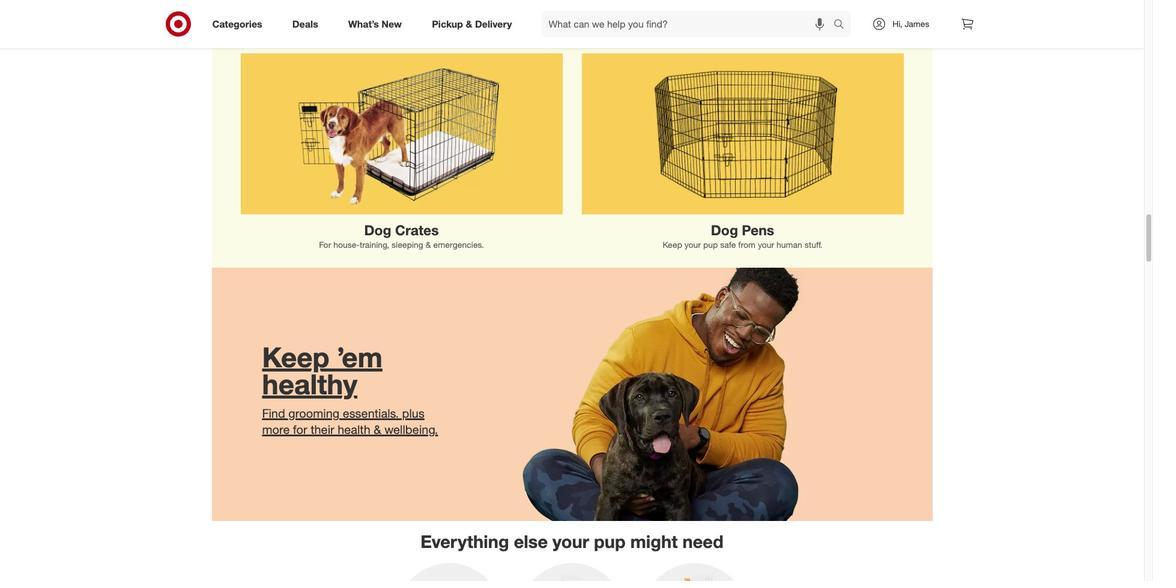 Task type: locate. For each thing, give the bounding box(es) containing it.
dog crates for house-training, sleeping & emergencies.
[[319, 222, 484, 250]]

pup left might
[[594, 531, 626, 553]]

1 vertical spatial pup
[[594, 531, 626, 553]]

1 horizontal spatial dog
[[711, 222, 739, 239]]

else
[[514, 531, 548, 553]]

categories link
[[202, 11, 277, 37]]

their
[[311, 423, 335, 438]]

your
[[685, 240, 701, 250], [758, 240, 775, 250], [553, 531, 590, 553]]

pup left safe
[[704, 240, 718, 250]]

everything
[[421, 531, 509, 553]]

your left safe
[[685, 240, 701, 250]]

0 horizontal spatial keep
[[262, 341, 330, 374]]

What can we help you find? suggestions appear below search field
[[542, 11, 837, 37]]

james
[[905, 19, 930, 29]]

dog inside dog crates for house-training, sleeping & emergencies.
[[364, 222, 392, 239]]

new
[[382, 18, 402, 30]]

your down pens
[[758, 240, 775, 250]]

1 horizontal spatial your
[[685, 240, 701, 250]]

& down crates
[[426, 240, 431, 250]]

keep
[[663, 240, 683, 250], [262, 341, 330, 374]]

2 horizontal spatial your
[[758, 240, 775, 250]]

0 vertical spatial &
[[466, 18, 473, 30]]

2 horizontal spatial &
[[466, 18, 473, 30]]

grooming
[[289, 406, 340, 421]]

1 horizontal spatial &
[[426, 240, 431, 250]]

your right else
[[553, 531, 590, 553]]

deals link
[[282, 11, 333, 37]]

safe
[[721, 240, 736, 250]]

keep up grooming
[[262, 341, 330, 374]]

from
[[739, 240, 756, 250]]

search button
[[829, 11, 858, 40]]

0 horizontal spatial &
[[374, 423, 381, 438]]

0 horizontal spatial dog
[[364, 222, 392, 239]]

0 vertical spatial pup
[[704, 240, 718, 250]]

what's new link
[[338, 11, 417, 37]]

pup
[[704, 240, 718, 250], [594, 531, 626, 553]]

keep left safe
[[663, 240, 683, 250]]

dog up safe
[[711, 222, 739, 239]]

for
[[293, 423, 307, 438]]

dog for dog crates
[[364, 222, 392, 239]]

dog
[[364, 222, 392, 239], [711, 222, 739, 239]]

wellbeing.
[[385, 423, 438, 438]]

training,
[[360, 240, 390, 250]]

& down essentials.
[[374, 423, 381, 438]]

crates
[[395, 222, 439, 239]]

& right the pickup
[[466, 18, 473, 30]]

1 horizontal spatial pup
[[704, 240, 718, 250]]

2 vertical spatial &
[[374, 423, 381, 438]]

what's new
[[348, 18, 402, 30]]

0 vertical spatial keep
[[663, 240, 683, 250]]

1 vertical spatial keep
[[262, 341, 330, 374]]

pickup & delivery
[[432, 18, 512, 30]]

emergencies.
[[434, 240, 484, 250]]

&
[[466, 18, 473, 30], [426, 240, 431, 250], [374, 423, 381, 438]]

more
[[262, 423, 290, 438]]

house-
[[334, 240, 360, 250]]

1 dog from the left
[[364, 222, 392, 239]]

pens
[[742, 222, 775, 239]]

2 dog from the left
[[711, 222, 739, 239]]

search
[[829, 19, 858, 31]]

1 vertical spatial &
[[426, 240, 431, 250]]

1 horizontal spatial keep
[[663, 240, 683, 250]]

deals
[[292, 18, 318, 30]]

dog pens keep your pup safe from your human stuff.
[[663, 222, 823, 250]]

dog up "training,"
[[364, 222, 392, 239]]

stuff.
[[805, 240, 823, 250]]

dog inside dog pens keep your pup safe from your human stuff.
[[711, 222, 739, 239]]



Task type: vqa. For each thing, say whether or not it's contained in the screenshot.
leftmost &
yes



Task type: describe. For each thing, give the bounding box(es) containing it.
dog for dog pens
[[711, 222, 739, 239]]

0 horizontal spatial pup
[[594, 531, 626, 553]]

need
[[683, 531, 724, 553]]

hi,
[[893, 19, 903, 29]]

hi, james
[[893, 19, 930, 29]]

categories
[[212, 18, 262, 30]]

& inside dog crates for house-training, sleeping & emergencies.
[[426, 240, 431, 250]]

human
[[777, 240, 803, 250]]

sleeping
[[392, 240, 424, 250]]

& inside keep 'em healthy find grooming essentials. plus more for their health & wellbeing.
[[374, 423, 381, 438]]

keep 'em healthy find grooming essentials. plus more for their health & wellbeing.
[[262, 341, 438, 438]]

keep inside dog pens keep your pup safe from your human stuff.
[[663, 240, 683, 250]]

pickup & delivery link
[[422, 11, 527, 37]]

for
[[319, 240, 331, 250]]

pickup
[[432, 18, 463, 30]]

0 horizontal spatial your
[[553, 531, 590, 553]]

what's
[[348, 18, 379, 30]]

keep inside keep 'em healthy find grooming essentials. plus more for their health & wellbeing.
[[262, 341, 330, 374]]

healthy
[[262, 368, 358, 402]]

find
[[262, 406, 285, 421]]

pup inside dog pens keep your pup safe from your human stuff.
[[704, 240, 718, 250]]

might
[[631, 531, 678, 553]]

delivery
[[475, 18, 512, 30]]

health
[[338, 423, 371, 438]]

essentials.
[[343, 406, 399, 421]]

plus
[[402, 406, 425, 421]]

'em
[[337, 341, 383, 374]]

everything else your pup might need
[[421, 531, 724, 553]]



